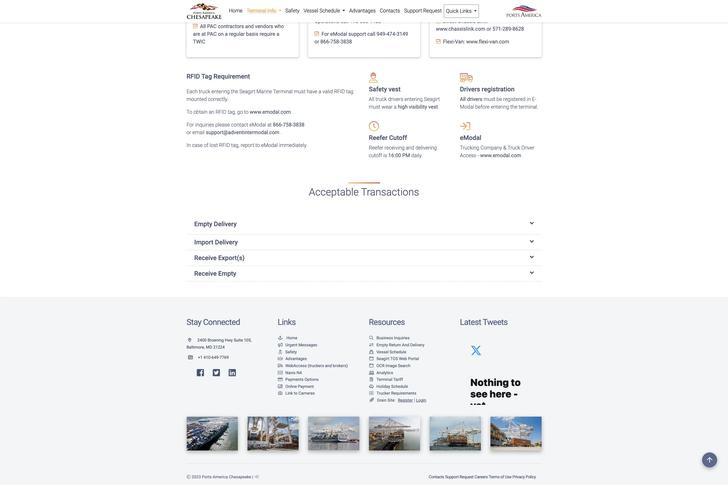 Task type: vqa. For each thing, say whether or not it's contained in the screenshot.
Vessel Schedule link
yes



Task type: describe. For each thing, give the bounding box(es) containing it.
must inside must be registered in e- modal before entering the terminal.
[[484, 96, 495, 102]]

1 horizontal spatial seagirt
[[377, 357, 389, 361]]

schedule for the 'holiday schedule' link
[[391, 384, 408, 389]]

receive empty link
[[194, 270, 534, 277]]

0 vertical spatial advantages
[[349, 8, 376, 14]]

regular
[[229, 31, 245, 37]]

truck
[[508, 145, 520, 151]]

export(s)
[[218, 254, 245, 262]]

and for reefer receiving and delivering cutoff is
[[406, 145, 414, 151]]

0 vertical spatial vessel schedule
[[304, 8, 341, 14]]

the inside each truck entering the seagirt marine terminal must have a valid rfid tag mounted correctly.
[[231, 89, 238, 95]]

1 horizontal spatial to
[[255, 142, 260, 148]]

contacts for contacts
[[380, 8, 400, 14]]

2023 ports america chesapeake |
[[191, 475, 254, 480]]

payments
[[285, 377, 304, 382]]

empty for empty delivery
[[194, 220, 212, 228]]

holiday
[[377, 384, 390, 389]]

3838 inside the for inquiries please contact emodal at 866-758-3838 or email support@adventintermodal.com .
[[293, 122, 304, 128]]

camera image
[[278, 392, 283, 396]]

1 vertical spatial vessel schedule
[[377, 350, 406, 355]]

terms of use link
[[488, 472, 512, 483]]

van.com
[[490, 39, 509, 45]]

8628
[[513, 26, 524, 32]]

1 horizontal spatial empty
[[218, 270, 236, 277]]

copyright image
[[187, 476, 191, 480]]

user hard hat image
[[278, 350, 283, 354]]

409-
[[446, 6, 456, 12]]

empty delivery link
[[194, 220, 534, 228]]

7769
[[220, 355, 229, 360]]

2 vertical spatial 410-
[[204, 355, 212, 360]]

requirement
[[214, 73, 250, 80]]

home link for terminal info link
[[227, 4, 245, 17]]

policy
[[526, 475, 536, 480]]

1 vertical spatial call
[[341, 18, 349, 24]]

must inside each truck entering the seagirt marine terminal must have a valid rfid tag mounted correctly.
[[294, 89, 305, 95]]

1 horizontal spatial 866-758-3838 link
[[320, 39, 352, 45]]

www.emodal.com link for each truck entering the seagirt marine terminal must have a valid rfid tag mounted correctly.
[[250, 109, 291, 115]]

reefer for reefer cutoff
[[369, 134, 388, 142]]

import delivery
[[194, 238, 238, 246]]

report
[[241, 142, 254, 148]]

1 vertical spatial vessel schedule link
[[369, 350, 406, 355]]

privacy
[[512, 475, 525, 480]]

at inside all pac contractors and vendors who are at pac on a regular basis require a twic
[[201, 31, 206, 37]]

1 vertical spatial support
[[445, 475, 459, 480]]

cutoff
[[369, 153, 382, 159]]

emodal inside for emodal support call 949-474-3149 or 866-758-3838
[[330, 31, 347, 37]]

1 horizontal spatial home
[[286, 336, 297, 341]]

tab list containing empty delivery
[[187, 214, 542, 282]]

image
[[386, 364, 397, 368]]

site:
[[388, 398, 396, 403]]

link to cameras link
[[278, 391, 315, 396]]

cameras
[[299, 391, 315, 396]]

safety link for urgent messages link
[[278, 350, 297, 355]]

drivers
[[460, 86, 480, 93]]

angle down image
[[530, 238, 534, 245]]

1 vertical spatial safety
[[369, 86, 387, 93]]

the inside must be registered in e- modal before entering the terminal.
[[510, 104, 517, 110]]

access
[[460, 153, 476, 159]]

1 vertical spatial vest
[[428, 104, 438, 110]]

online
[[285, 384, 297, 389]]

0 horizontal spatial |
[[252, 475, 253, 480]]

2 vertical spatial delivery
[[410, 343, 425, 348]]

0 vertical spatial contacts link
[[378, 4, 402, 17]]

reefer for reefer receiving and delivering cutoff is
[[369, 145, 383, 151]]

emodal up trucking
[[460, 134, 481, 142]]

check square image for direct chassis link:
[[436, 19, 440, 24]]

bullhorn image
[[278, 343, 283, 348]]

search image
[[369, 337, 374, 341]]

registration for for
[[330, 11, 356, 17]]

410- for 409-
[[436, 6, 446, 12]]

contacts for contacts support request careers terms of use privacy policy
[[429, 475, 444, 480]]

seagirt for entering
[[424, 96, 440, 102]]

must up vendors on the top left
[[244, 11, 256, 17]]

browser image
[[369, 364, 374, 368]]

link to cameras
[[285, 391, 315, 396]]

rfid tag requirement
[[187, 73, 250, 80]]

2 vertical spatial safety
[[285, 350, 297, 355]]

a up vendors on the top left
[[269, 11, 272, 17]]

tweets
[[483, 317, 508, 327]]

are
[[193, 31, 200, 37]]

3838 inside for emodal support call 949-474-3149 or 866-758-3838
[[340, 39, 352, 45]]

. inside the for inquiries please contact emodal at 866-758-3838 or email support@adventintermodal.com .
[[281, 130, 282, 136]]

rfid right "lost"
[[219, 142, 230, 148]]

0 vertical spatial |
[[414, 398, 415, 403]]

return
[[389, 343, 401, 348]]

support
[[348, 31, 366, 37]]

on
[[218, 31, 224, 37]]

+1
[[198, 355, 203, 360]]

drivers inside all truck drivers entering seagirt must wear a
[[388, 96, 403, 102]]

all for all truck drivers entering seagirt must wear a
[[369, 96, 374, 102]]

payment
[[298, 384, 314, 389]]

0 vertical spatial to
[[244, 109, 249, 115]]

rfid inside each truck entering the seagirt marine terminal must have a valid rfid tag mounted correctly.
[[334, 89, 345, 95]]

1 horizontal spatial advantages link
[[347, 4, 378, 17]]

0 vertical spatial home
[[229, 8, 243, 14]]

stay connected
[[187, 317, 240, 327]]

hand receiving image
[[278, 357, 283, 361]]

1 vertical spatial links
[[278, 317, 296, 327]]

webaccess
[[285, 364, 307, 368]]

america
[[213, 475, 228, 480]]

high
[[398, 104, 408, 110]]

1 horizontal spatial vessel
[[377, 350, 389, 355]]

truck for all
[[376, 96, 387, 102]]

emodal right report
[[261, 142, 278, 148]]

analytics image
[[369, 371, 374, 375]]

use
[[505, 475, 511, 480]]

0 vertical spatial support
[[404, 8, 422, 14]]

credit card image
[[278, 378, 283, 382]]

import
[[194, 238, 213, 246]]

pm
[[402, 153, 410, 159]]

company
[[481, 145, 502, 151]]

lost
[[210, 142, 218, 148]]

1 horizontal spatial request
[[460, 475, 474, 480]]

at inside the for inquiries please contact emodal at 866-758-3838 or email support@adventintermodal.com .
[[267, 122, 272, 128]]

1 vertical spatial of
[[501, 475, 504, 480]]

tos
[[390, 357, 398, 361]]

receive export(s) link
[[194, 254, 534, 262]]

all for all pac employees must have a twic
[[200, 11, 206, 17]]

contractors
[[218, 23, 244, 30]]

for registration issues call mpa operations call
[[314, 11, 393, 24]]

home link for urgent messages link
[[278, 336, 297, 341]]

0 vertical spatial vest
[[389, 86, 401, 93]]

reefer cutoff
[[369, 134, 407, 142]]

571-289-8628 link
[[493, 26, 524, 32]]

0 vertical spatial safety
[[285, 8, 300, 14]]

receive for receive empty
[[194, 270, 217, 277]]

entering inside must be registered in e- modal before entering the terminal.
[[491, 104, 509, 110]]

quick links
[[446, 8, 473, 14]]

21224
[[213, 345, 225, 350]]

anchor image
[[278, 337, 283, 341]]

289-
[[503, 26, 513, 32]]

schedule for vessel schedule link to the bottom
[[390, 350, 406, 355]]

all pac contractors and vendors who are at pac on a regular basis require a twic
[[193, 23, 284, 45]]

support@adventintermodal.com link
[[206, 130, 281, 136]]

2400 broening hwy suite 105, baltimore, md 21224
[[187, 338, 252, 350]]

support request
[[404, 8, 442, 14]]

2400 broening hwy suite 105, baltimore, md 21224 link
[[187, 338, 252, 350]]

1 horizontal spatial contacts link
[[428, 472, 445, 483]]

3149
[[397, 31, 408, 37]]

call for issues
[[373, 11, 381, 17]]

pac for employees
[[207, 11, 217, 17]]

2 drivers from the left
[[467, 96, 482, 102]]

acceptable
[[309, 186, 359, 198]]

n4
[[297, 370, 302, 375]]

connected
[[203, 317, 240, 327]]

0 vertical spatial of
[[204, 142, 208, 148]]

support@adventintermodal.com
[[206, 130, 279, 136]]

&
[[503, 145, 506, 151]]

1 vertical spatial advantages
[[285, 357, 307, 361]]

wheat image
[[369, 398, 375, 403]]

linkedin image
[[229, 369, 236, 377]]

holiday schedule
[[377, 384, 408, 389]]

go to top image
[[702, 453, 717, 468]]

receiving
[[385, 145, 405, 151]]

acceptable transactions
[[309, 186, 419, 198]]

1 vertical spatial advantages link
[[278, 357, 307, 361]]

require
[[260, 31, 275, 37]]

1 horizontal spatial support request link
[[445, 472, 474, 483]]

all for all drivers
[[460, 96, 466, 102]]

mpa
[[383, 11, 393, 17]]

tariff
[[393, 377, 403, 382]]

correctly.
[[208, 96, 228, 102]]

0 horizontal spatial 866-758-3838 link
[[273, 122, 304, 128]]

inquiries
[[195, 122, 214, 128]]

entering inside each truck entering the seagirt marine terminal must have a valid rfid tag mounted correctly.
[[211, 89, 230, 95]]

link:
[[477, 18, 488, 24]]

empty return and delivery link
[[369, 343, 425, 348]]

direct
[[443, 18, 456, 24]]

terminal inside each truck entering the seagirt marine terminal must have a valid rfid tag mounted correctly.
[[273, 89, 293, 95]]

check square image for all pac contractors and vendors who are at pac on a regular basis require a twic
[[193, 24, 197, 29]]

www.flexi-van.com link
[[466, 39, 509, 45]]

transactions
[[361, 186, 419, 198]]

0 vertical spatial have
[[257, 11, 268, 17]]

2400
[[197, 338, 207, 343]]

trucker requirements link
[[369, 391, 416, 396]]

for for emodal
[[322, 31, 329, 37]]

link
[[285, 391, 293, 396]]

webaccess (truckers and brokers)
[[285, 364, 348, 368]]

contact
[[231, 122, 248, 128]]

map marker alt image
[[188, 339, 196, 343]]

0 vertical spatial vessel schedule link
[[302, 4, 347, 17]]

410-409-8610
[[436, 6, 468, 12]]

2 horizontal spatial .
[[438, 104, 439, 110]]

urgent messages link
[[278, 343, 317, 348]]

410-633-1123 link
[[350, 18, 381, 24]]



Task type: locate. For each thing, give the bounding box(es) containing it.
bells image
[[369, 385, 374, 389]]

cutoff
[[389, 134, 407, 142]]

empty
[[194, 220, 212, 228], [218, 270, 236, 277], [377, 343, 388, 348]]

empty down business
[[377, 343, 388, 348]]

1 horizontal spatial drivers
[[467, 96, 482, 102]]

who
[[274, 23, 284, 30]]

check square image left flexi-
[[436, 39, 440, 44]]

angle down image for empty
[[530, 270, 534, 276]]

check square image
[[436, 19, 440, 24], [193, 24, 197, 29], [436, 39, 440, 44]]

or left "571-"
[[487, 26, 491, 32]]

.
[[438, 104, 439, 110], [291, 109, 292, 115], [281, 130, 282, 136]]

registration for drivers
[[482, 86, 515, 93]]

each
[[187, 89, 198, 95]]

all
[[200, 11, 206, 17], [200, 23, 206, 30], [369, 96, 374, 102], [460, 96, 466, 102]]

angle down image
[[530, 220, 534, 227], [530, 254, 534, 261], [530, 270, 534, 276]]

3838 down support
[[340, 39, 352, 45]]

urgent
[[285, 343, 297, 348]]

to right link
[[294, 391, 298, 396]]

866-758-3838 link up immediately.
[[273, 122, 304, 128]]

ports
[[202, 475, 212, 480]]

flexi-van: www.flexi-van.com
[[443, 39, 509, 45]]

holiday schedule link
[[369, 384, 408, 389]]

0 horizontal spatial the
[[231, 89, 238, 95]]

758- inside for emodal support call 949-474-3149 or 866-758-3838
[[330, 39, 340, 45]]

receive empty
[[194, 270, 236, 277]]

0 vertical spatial tag,
[[228, 109, 236, 115]]

2 horizontal spatial empty
[[377, 343, 388, 348]]

1 horizontal spatial www.emodal.com link
[[480, 153, 521, 159]]

2 reefer from the top
[[369, 145, 383, 151]]

home up urgent
[[286, 336, 297, 341]]

1 vertical spatial registration
[[482, 86, 515, 93]]

1 vertical spatial request
[[460, 475, 474, 480]]

1 vertical spatial contacts
[[429, 475, 444, 480]]

1 reefer from the top
[[369, 134, 388, 142]]

0 horizontal spatial support request link
[[402, 4, 444, 17]]

must inside all truck drivers entering seagirt must wear a
[[369, 104, 380, 110]]

container storage image
[[278, 371, 283, 375]]

all truck drivers entering seagirt must wear a
[[369, 96, 440, 110]]

vessel schedule link up operations
[[302, 4, 347, 17]]

twitter square image
[[213, 369, 220, 377]]

for down operations
[[322, 31, 329, 37]]

1 vertical spatial at
[[267, 122, 272, 128]]

exchange image
[[369, 343, 374, 348]]

empty up import
[[194, 220, 212, 228]]

home link
[[227, 4, 245, 17], [278, 336, 297, 341]]

0 horizontal spatial support
[[404, 8, 422, 14]]

credit card front image
[[278, 385, 283, 389]]

pac left contractors
[[207, 23, 217, 30]]

0 horizontal spatial truck
[[199, 89, 210, 95]]

safety up wear
[[369, 86, 387, 93]]

pac left employees
[[207, 11, 217, 17]]

registration up operations
[[330, 11, 356, 17]]

the down 'registered'
[[510, 104, 517, 110]]

for inside the for inquiries please contact emodal at 866-758-3838 or email support@adventintermodal.com .
[[187, 122, 194, 128]]

must left valid
[[294, 89, 305, 95]]

0 vertical spatial or
[[487, 26, 491, 32]]

2 vertical spatial for
[[187, 122, 194, 128]]

schedule
[[320, 8, 340, 14], [390, 350, 406, 355], [391, 384, 408, 389]]

0 vertical spatial registration
[[330, 11, 356, 17]]

email
[[192, 130, 205, 136]]

to right go
[[244, 109, 249, 115]]

vessel schedule up operations
[[304, 8, 341, 14]]

check square image for flexi-van:
[[436, 39, 440, 44]]

410- for 633-
[[350, 18, 360, 24]]

registration
[[330, 11, 356, 17], [482, 86, 515, 93]]

safety link
[[283, 4, 302, 17], [278, 350, 297, 355]]

for for registration
[[322, 11, 329, 17]]

receive down the receive export(s) on the bottom left of the page
[[194, 270, 217, 277]]

in
[[187, 142, 191, 148]]

2 vertical spatial to
[[294, 391, 298, 396]]

truck
[[199, 89, 210, 95], [376, 96, 387, 102]]

rfid left the tag
[[187, 73, 200, 80]]

trucker
[[377, 391, 390, 396]]

vessel schedule link up seagirt tos web portal "link"
[[369, 350, 406, 355]]

0 horizontal spatial terminal
[[247, 8, 266, 14]]

drivers up before
[[467, 96, 482, 102]]

reefer receiving and delivering cutoff is
[[369, 145, 437, 159]]

call up 1123
[[373, 11, 381, 17]]

sign in image
[[254, 476, 258, 480]]

1 horizontal spatial home link
[[278, 336, 297, 341]]

requirements
[[391, 391, 416, 396]]

1 vertical spatial tag,
[[231, 142, 239, 148]]

1 vertical spatial 866-
[[273, 122, 283, 128]]

1 vertical spatial 866-758-3838 link
[[273, 122, 304, 128]]

drivers registration
[[460, 86, 515, 93]]

2 angle down image from the top
[[530, 254, 534, 261]]

tag, left report
[[231, 142, 239, 148]]

1 horizontal spatial .
[[291, 109, 292, 115]]

terminal right marine
[[273, 89, 293, 95]]

0 horizontal spatial to
[[244, 109, 249, 115]]

0 horizontal spatial contacts link
[[378, 4, 402, 17]]

entering up correctly.
[[211, 89, 230, 95]]

rfid left tag
[[334, 89, 345, 95]]

16:00 pm daily.
[[388, 153, 423, 159]]

delivery for import delivery
[[215, 238, 238, 246]]

0 vertical spatial www.emodal.com
[[250, 109, 291, 115]]

truck for each
[[199, 89, 210, 95]]

1 angle down image from the top
[[530, 220, 534, 227]]

866-758-3838 link
[[320, 39, 352, 45], [273, 122, 304, 128]]

delivery up export(s)
[[215, 238, 238, 246]]

immediately.
[[279, 142, 307, 148]]

or inside for emodal support call 949-474-3149 or 866-758-3838
[[314, 39, 319, 45]]

and for webaccess (truckers and brokers)
[[325, 364, 332, 368]]

safety link up who
[[283, 4, 302, 17]]

3 angle down image from the top
[[530, 270, 534, 276]]

www.emodal.com link down &
[[480, 153, 521, 159]]

1 horizontal spatial at
[[267, 122, 272, 128]]

portal
[[408, 357, 419, 361]]

broening
[[208, 338, 224, 343]]

browser image
[[369, 357, 374, 361]]

at
[[201, 31, 206, 37], [267, 122, 272, 128]]

empty down export(s)
[[218, 270, 236, 277]]

rfid right an
[[216, 109, 226, 115]]

vessel up operations
[[304, 8, 318, 14]]

0 horizontal spatial home link
[[227, 4, 245, 17]]

866- down operations
[[320, 39, 330, 45]]

advantages up 633-
[[349, 8, 376, 14]]

links inside "link"
[[460, 8, 472, 14]]

1 vertical spatial terminal
[[273, 89, 293, 95]]

949-474-3149 link
[[377, 31, 408, 37]]

truck inside all truck drivers entering seagirt must wear a
[[376, 96, 387, 102]]

410- down issues
[[350, 18, 360, 24]]

vessel inside vessel schedule link
[[304, 8, 318, 14]]

a left high
[[394, 104, 397, 110]]

633-
[[360, 18, 370, 24]]

pac for contractors
[[207, 23, 217, 30]]

1 horizontal spatial 866-
[[320, 39, 330, 45]]

or inside the for inquiries please contact emodal at 866-758-3838 or email support@adventintermodal.com .
[[187, 130, 191, 136]]

seagirt up high visibility vest .
[[424, 96, 440, 102]]

seagirt inside all truck drivers entering seagirt must wear a
[[424, 96, 440, 102]]

call right operations
[[341, 18, 349, 24]]

1 horizontal spatial support
[[445, 475, 459, 480]]

online payment
[[285, 384, 314, 389]]

terminal inside terminal info link
[[247, 8, 266, 14]]

resources
[[369, 317, 405, 327]]

schedule down 'tariff'
[[391, 384, 408, 389]]

1 vertical spatial angle down image
[[530, 254, 534, 261]]

1 horizontal spatial of
[[501, 475, 504, 480]]

all pac employees must have a twic
[[200, 11, 285, 17]]

1 vertical spatial www.emodal.com link
[[480, 153, 521, 159]]

0 vertical spatial seagirt
[[239, 89, 255, 95]]

ocr image search
[[377, 364, 411, 368]]

3 pac from the top
[[207, 31, 217, 37]]

1 vertical spatial empty
[[218, 270, 236, 277]]

grain site: register | login
[[377, 398, 426, 403]]

0 horizontal spatial vessel schedule
[[304, 8, 341, 14]]

0 horizontal spatial 3838
[[293, 122, 304, 128]]

and up pm
[[406, 145, 414, 151]]

2 horizontal spatial seagirt
[[424, 96, 440, 102]]

schedule inside vessel schedule link
[[320, 8, 340, 14]]

advantages up webaccess
[[285, 357, 307, 361]]

facebook square image
[[197, 369, 204, 377]]

and
[[402, 343, 409, 348]]

registration inside for registration issues call mpa operations call
[[330, 11, 356, 17]]

before
[[475, 104, 490, 110]]

high visibility vest .
[[398, 104, 439, 110]]

support left careers
[[445, 475, 459, 480]]

1 horizontal spatial the
[[510, 104, 517, 110]]

758- down operations
[[330, 39, 340, 45]]

md
[[206, 345, 212, 350]]

0 vertical spatial contacts
[[380, 8, 400, 14]]

vest up all truck drivers entering seagirt must wear a
[[389, 86, 401, 93]]

for for inquiries
[[187, 122, 194, 128]]

www.emodal.com link for emodal
[[480, 153, 521, 159]]

of left "lost"
[[204, 142, 208, 148]]

analytics link
[[369, 370, 393, 375]]

links up chassis
[[460, 8, 472, 14]]

and inside all pac contractors and vendors who are at pac on a regular basis require a twic
[[245, 23, 254, 30]]

empty for empty return and delivery
[[377, 343, 388, 348]]

0 vertical spatial request
[[423, 8, 442, 14]]

daily.
[[411, 153, 423, 159]]

schedule up operations
[[320, 8, 340, 14]]

advantages link up 633-
[[347, 4, 378, 17]]

1 horizontal spatial terminal
[[273, 89, 293, 95]]

emodal up support@adventintermodal.com link
[[249, 122, 266, 128]]

. up immediately.
[[281, 130, 282, 136]]

1 horizontal spatial www.emodal.com
[[480, 153, 521, 159]]

terminal left info
[[247, 8, 266, 14]]

all drivers
[[460, 96, 482, 102]]

case
[[192, 142, 203, 148]]

support request link left 409-
[[402, 4, 444, 17]]

2 horizontal spatial terminal
[[377, 377, 392, 382]]

file invoice image
[[369, 378, 374, 382]]

angle down image for delivery
[[530, 220, 534, 227]]

866- inside the for inquiries please contact emodal at 866-758-3838 or email support@adventintermodal.com .
[[273, 122, 283, 128]]

0 vertical spatial safety link
[[283, 4, 302, 17]]

0 vertical spatial links
[[460, 8, 472, 14]]

1 horizontal spatial |
[[414, 398, 415, 403]]

ship image
[[369, 350, 374, 354]]

ocr
[[377, 364, 385, 368]]

0 horizontal spatial links
[[278, 317, 296, 327]]

info
[[267, 8, 276, 14]]

terminal for terminal tariff
[[377, 377, 392, 382]]

0 horizontal spatial advantages link
[[278, 357, 307, 361]]

request left 409-
[[423, 8, 442, 14]]

758- up immediately.
[[283, 122, 293, 128]]

import delivery link
[[194, 238, 534, 246]]

latest
[[460, 317, 481, 327]]

1 vertical spatial to
[[255, 142, 260, 148]]

driver
[[521, 145, 534, 151]]

-
[[478, 153, 479, 159]]

have left valid
[[307, 89, 317, 95]]

angle down image inside receive export(s) "link"
[[530, 254, 534, 261]]

check square image left direct
[[436, 19, 440, 24]]

angle down image inside empty delivery link
[[530, 220, 534, 227]]

or inside direct chassis link: www.chassislink.com or 571-289-8628
[[487, 26, 491, 32]]

registered
[[503, 96, 526, 102]]

request
[[423, 8, 442, 14], [460, 475, 474, 480]]

tag, left go
[[228, 109, 236, 115]]

navis n4 link
[[278, 370, 302, 375]]

delivery for empty delivery
[[214, 220, 237, 228]]

twic inside all pac contractors and vendors who are at pac on a regular basis require a twic
[[193, 39, 205, 45]]

truck inside each truck entering the seagirt marine terminal must have a valid rfid tag mounted correctly.
[[199, 89, 210, 95]]

entering up the visibility
[[404, 96, 423, 102]]

0 vertical spatial delivery
[[214, 220, 237, 228]]

1 vertical spatial safety link
[[278, 350, 297, 355]]

3838 up immediately.
[[293, 122, 304, 128]]

entering inside all truck drivers entering seagirt must wear a
[[404, 96, 423, 102]]

angle down image for export(s)
[[530, 254, 534, 261]]

0 vertical spatial at
[[201, 31, 206, 37]]

support right mpa
[[404, 8, 422, 14]]

wear
[[382, 104, 393, 110]]

must left wear
[[369, 104, 380, 110]]

call inside for emodal support call 949-474-3149 or 866-758-3838
[[367, 31, 375, 37]]

. right the visibility
[[438, 104, 439, 110]]

receive for receive export(s)
[[194, 254, 217, 262]]

0 horizontal spatial and
[[245, 23, 254, 30]]

all inside all pac contractors and vendors who are at pac on a regular basis require a twic
[[200, 23, 206, 30]]

valid
[[323, 89, 333, 95]]

drivers up high
[[388, 96, 403, 102]]

1 receive from the top
[[194, 254, 217, 262]]

1 vertical spatial home link
[[278, 336, 297, 341]]

basis
[[246, 31, 258, 37]]

schedule up seagirt tos web portal
[[390, 350, 406, 355]]

twic up who
[[273, 11, 285, 17]]

delivery up import delivery
[[214, 220, 237, 228]]

registration up be
[[482, 86, 515, 93]]

2023
[[192, 475, 201, 480]]

1 pac from the top
[[207, 11, 217, 17]]

1 horizontal spatial or
[[314, 39, 319, 45]]

of left use
[[501, 475, 504, 480]]

home
[[229, 8, 243, 14], [286, 336, 297, 341]]

866- up immediately.
[[273, 122, 283, 128]]

for emodal support call 949-474-3149 or 866-758-3838
[[314, 31, 408, 45]]

| left the login link
[[414, 398, 415, 403]]

0 horizontal spatial www.emodal.com
[[250, 109, 291, 115]]

and left brokers)
[[325, 364, 332, 368]]

1 horizontal spatial links
[[460, 8, 472, 14]]

have inside each truck entering the seagirt marine terminal must have a valid rfid tag mounted correctly.
[[307, 89, 317, 95]]

0 vertical spatial advantages link
[[347, 4, 378, 17]]

2 horizontal spatial and
[[406, 145, 414, 151]]

1 drivers from the left
[[388, 96, 403, 102]]

seagirt left marine
[[239, 89, 255, 95]]

call for support
[[367, 31, 375, 37]]

1 horizontal spatial registration
[[482, 86, 515, 93]]

terminal tariff
[[377, 377, 403, 382]]

. down each truck entering the seagirt marine terminal must have a valid rfid tag mounted correctly.
[[291, 109, 292, 115]]

seagirt for the
[[239, 89, 255, 95]]

for inside for registration issues call mpa operations call
[[322, 11, 329, 17]]

a down who
[[277, 31, 279, 37]]

2 receive from the top
[[194, 270, 217, 277]]

1 vertical spatial reefer
[[369, 145, 383, 151]]

0 horizontal spatial drivers
[[388, 96, 403, 102]]

vest right the visibility
[[428, 104, 438, 110]]

home link up contractors
[[227, 4, 245, 17]]

1 vertical spatial the
[[510, 104, 517, 110]]

and up basis
[[245, 23, 254, 30]]

is
[[383, 153, 387, 159]]

all inside all truck drivers entering seagirt must wear a
[[369, 96, 374, 102]]

1 horizontal spatial vessel schedule
[[377, 350, 406, 355]]

or down operations
[[314, 39, 319, 45]]

pac left on on the left top of page
[[207, 31, 217, 37]]

1 vertical spatial schedule
[[390, 350, 406, 355]]

www.emodal.com link down each truck entering the seagirt marine terminal must have a valid rfid tag mounted correctly.
[[250, 109, 291, 115]]

tab list
[[187, 214, 542, 282]]

a left valid
[[319, 89, 321, 95]]

login link
[[416, 398, 426, 403]]

marine
[[256, 89, 272, 95]]

1 vertical spatial truck
[[376, 96, 387, 102]]

vessel schedule link
[[302, 4, 347, 17], [369, 350, 406, 355]]

a inside each truck entering the seagirt marine terminal must have a valid rfid tag mounted correctly.
[[319, 89, 321, 95]]

1123
[[370, 18, 381, 24]]

check square image up are at left
[[193, 24, 197, 29]]

a inside all truck drivers entering seagirt must wear a
[[394, 104, 397, 110]]

modal
[[460, 104, 474, 110]]

for inside for emodal support call 949-474-3149 or 866-758-3838
[[322, 31, 329, 37]]

hwy
[[225, 338, 233, 343]]

to
[[244, 109, 249, 115], [255, 142, 260, 148], [294, 391, 298, 396]]

2 vertical spatial call
[[367, 31, 375, 37]]

vessel right ship image
[[377, 350, 389, 355]]

2 pac from the top
[[207, 23, 217, 30]]

0 vertical spatial schedule
[[320, 8, 340, 14]]

866-758-3838 link down operations
[[320, 39, 352, 45]]

must
[[244, 11, 256, 17], [294, 89, 305, 95], [484, 96, 495, 102], [369, 104, 380, 110]]

urgent messages
[[285, 343, 317, 348]]

vessel schedule up seagirt tos web portal "link"
[[377, 350, 406, 355]]

0 vertical spatial and
[[245, 23, 254, 30]]

chesapeake
[[229, 475, 251, 480]]

truck container image
[[278, 364, 283, 368]]

tag
[[201, 73, 212, 80]]

0 vertical spatial reefer
[[369, 134, 388, 142]]

visibility
[[409, 104, 427, 110]]

2 horizontal spatial to
[[294, 391, 298, 396]]

vessel
[[304, 8, 318, 14], [377, 350, 389, 355]]

1 horizontal spatial contacts
[[429, 475, 444, 480]]

0 vertical spatial support request link
[[402, 4, 444, 17]]

support request link left careers
[[445, 472, 474, 483]]

www.emodal.com down each truck entering the seagirt marine terminal must have a valid rfid tag mounted correctly.
[[250, 109, 291, 115]]

support request link
[[402, 4, 444, 17], [445, 472, 474, 483]]

www.emodal.com
[[250, 109, 291, 115], [480, 153, 521, 159]]

1 horizontal spatial 3838
[[340, 39, 352, 45]]

0 vertical spatial home link
[[227, 4, 245, 17]]

home up contractors
[[229, 8, 243, 14]]

all for all pac contractors and vendors who are at pac on a regular basis require a twic
[[200, 23, 206, 30]]

home link up urgent
[[278, 336, 297, 341]]

0 vertical spatial truck
[[199, 89, 210, 95]]

0 vertical spatial twic
[[273, 11, 285, 17]]

list alt image
[[369, 392, 374, 396]]

emodal inside the for inquiries please contact emodal at 866-758-3838 or email support@adventintermodal.com .
[[249, 122, 266, 128]]

a right on on the left top of page
[[225, 31, 228, 37]]

careers link
[[474, 472, 488, 483]]

receive export(s)
[[194, 254, 245, 262]]

1 vertical spatial seagirt
[[424, 96, 440, 102]]

2 horizontal spatial or
[[487, 26, 491, 32]]

analytics
[[377, 370, 393, 375]]

1 vertical spatial |
[[252, 475, 253, 480]]

at right are at left
[[201, 31, 206, 37]]

angle down image inside receive empty link
[[530, 270, 534, 276]]

reefer inside the reefer receiving and delivering cutoff is
[[369, 145, 383, 151]]

safety down urgent
[[285, 350, 297, 355]]

seagirt inside each truck entering the seagirt marine terminal must have a valid rfid tag mounted correctly.
[[239, 89, 255, 95]]

phone office image
[[188, 356, 198, 360]]

terminal for terminal info
[[247, 8, 266, 14]]

866- inside for emodal support call 949-474-3149 or 866-758-3838
[[320, 39, 330, 45]]

safety link for terminal info link
[[283, 4, 302, 17]]

0 horizontal spatial registration
[[330, 11, 356, 17]]

must be registered in e- modal before entering the terminal.
[[460, 96, 538, 110]]

0 horizontal spatial seagirt
[[239, 89, 255, 95]]

0 vertical spatial terminal
[[247, 8, 266, 14]]

1 vertical spatial pac
[[207, 23, 217, 30]]

and inside the reefer receiving and delivering cutoff is
[[406, 145, 414, 151]]

tag
[[346, 89, 353, 95]]

649-
[[212, 355, 220, 360]]

check square image
[[193, 0, 197, 3], [314, 0, 319, 3], [436, 0, 440, 3], [193, 11, 197, 16], [314, 11, 319, 16], [314, 31, 319, 37]]

and
[[245, 23, 254, 30], [406, 145, 414, 151], [325, 364, 332, 368]]

758- inside the for inquiries please contact emodal at 866-758-3838 or email support@adventintermodal.com .
[[283, 122, 293, 128]]

receive down import
[[194, 254, 217, 262]]

1 vertical spatial have
[[307, 89, 317, 95]]

employees
[[218, 11, 243, 17]]

emodal down operations
[[330, 31, 347, 37]]

410- left quick
[[436, 6, 446, 12]]

entering
[[211, 89, 230, 95], [404, 96, 423, 102], [491, 104, 509, 110]]

must left be
[[484, 96, 495, 102]]



